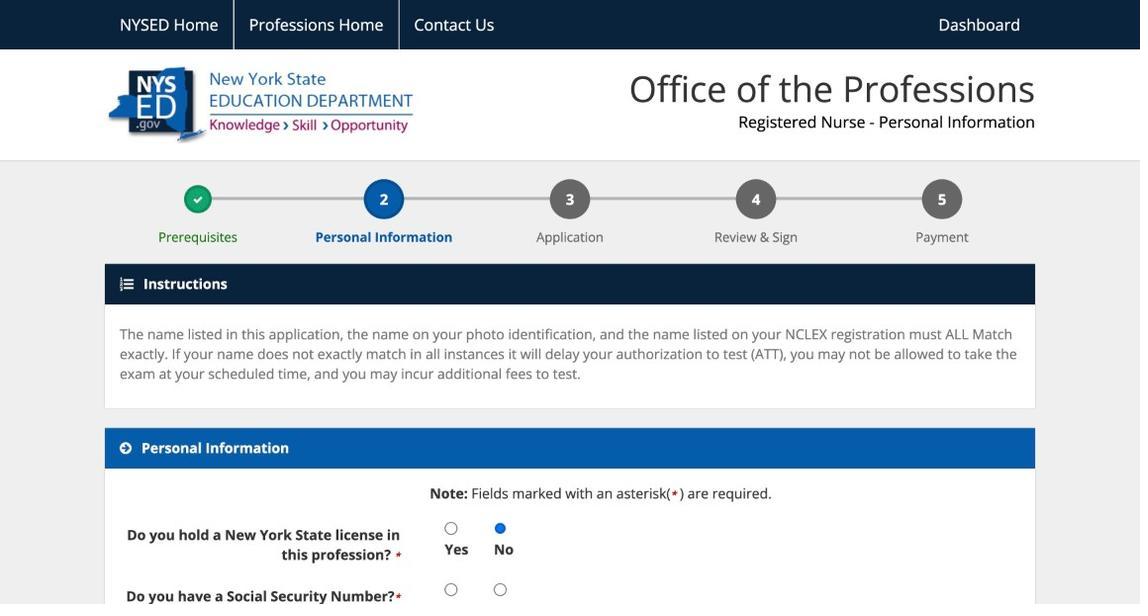 Task type: describe. For each thing, give the bounding box(es) containing it.
check image
[[193, 195, 203, 205]]



Task type: locate. For each thing, give the bounding box(es) containing it.
None radio
[[494, 523, 507, 535], [445, 584, 458, 597], [494, 523, 507, 535], [445, 584, 458, 597]]

arrow circle right image
[[120, 442, 132, 456]]

list ol image
[[120, 277, 134, 291]]

None radio
[[445, 523, 458, 535], [494, 584, 507, 597], [445, 523, 458, 535], [494, 584, 507, 597]]



Task type: vqa. For each thing, say whether or not it's contained in the screenshot.
check image
yes



